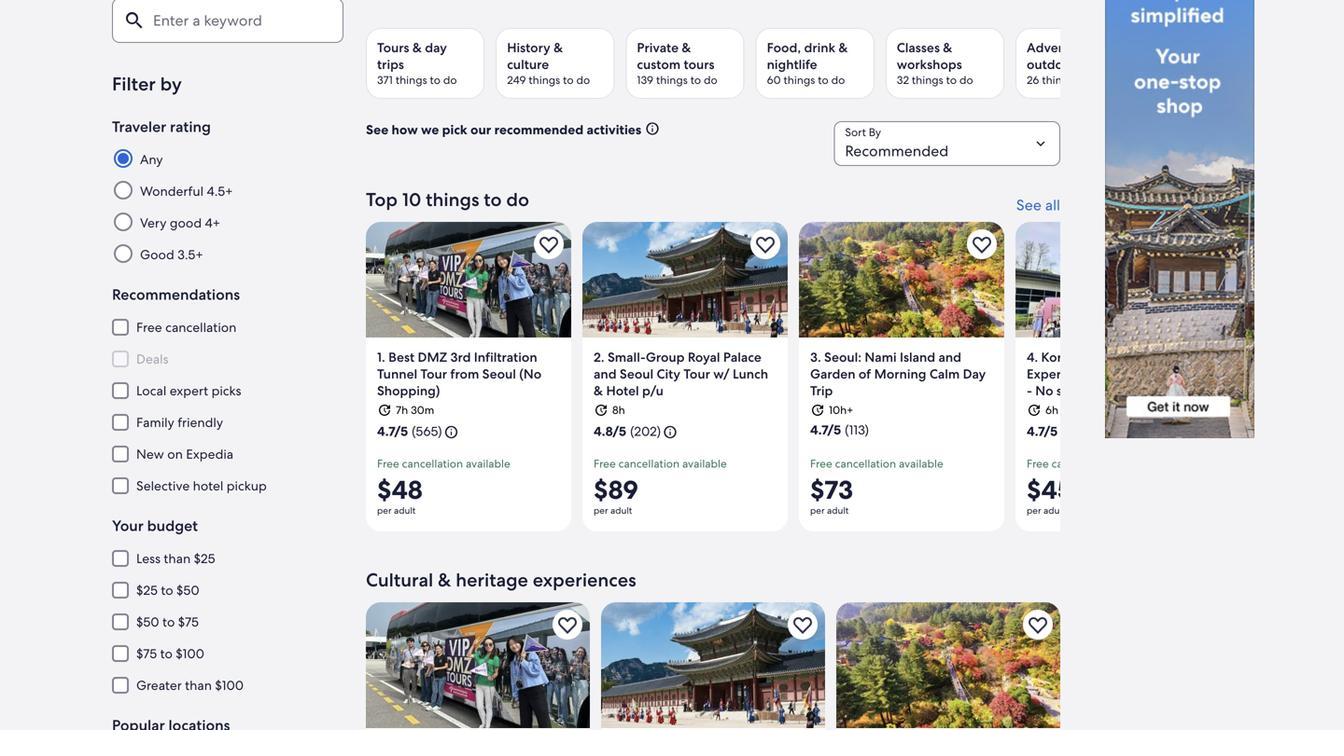 Task type: vqa. For each thing, say whether or not it's contained in the screenshot.
$25 to the right
yes



Task type: describe. For each thing, give the bounding box(es) containing it.
cancellation down recommendations
[[165, 319, 237, 336]]

very
[[140, 215, 167, 231]]

32
[[897, 73, 909, 87]]

new
[[136, 446, 164, 463]]

$73
[[810, 473, 853, 507]]

(113)
[[845, 422, 869, 438]]

group
[[646, 349, 685, 366]]

to up $50 to $75
[[161, 582, 173, 599]]

more information about reviews image inside icon
[[664, 426, 676, 439]]

than for less
[[164, 551, 191, 568]]

per for $48
[[377, 505, 392, 517]]

to inside private & custom tours 139 things to do
[[690, 73, 701, 87]]

available for $45
[[1115, 457, 1160, 471]]

things inside adventure & outdoor 26 things to do
[[1042, 73, 1074, 87]]

1 horizontal spatial $75
[[178, 614, 199, 631]]

tour left with
[[1120, 349, 1146, 366]]

2.
[[594, 349, 605, 366]]

to inside tours & day trips 371 things to do
[[430, 73, 441, 87]]

$100 for greater than $100
[[215, 678, 244, 694]]

filter
[[112, 72, 156, 96]]

culture
[[507, 56, 549, 73]]

dmz for $48
[[418, 349, 447, 366]]

(565)
[[412, 423, 442, 440]]

& for tours
[[682, 39, 691, 56]]

experiences
[[533, 569, 636, 593]]

budget
[[147, 517, 198, 536]]

& for trips
[[412, 39, 422, 56]]

than for greater
[[185, 678, 212, 694]]

nightlife
[[767, 56, 817, 73]]

greater
[[136, 678, 182, 694]]

adventure
[[1027, 39, 1091, 56]]

adult for $48
[[394, 505, 416, 517]]

your
[[112, 517, 144, 536]]

things inside private & custom tours 139 things to do
[[656, 73, 688, 87]]

0 vertical spatial seoul: nami island and garden of morning calm day trip image
[[799, 222, 1004, 338]]

cancellation for $45
[[1052, 457, 1113, 471]]

tunnel
[[377, 366, 417, 382]]

selective
[[136, 478, 190, 495]]

good
[[170, 215, 202, 231]]

249
[[507, 73, 526, 87]]

& for 26
[[1094, 39, 1103, 56]]

6h
[[1045, 403, 1059, 417]]

Enter a keyword text field
[[112, 0, 343, 43]]

$48
[[377, 473, 423, 507]]

food,
[[767, 39, 801, 56]]

free for $45
[[1027, 457, 1049, 471]]

on
[[167, 446, 183, 463]]

$50 to $75
[[136, 614, 199, 631]]

see how we pick our recommended activities
[[366, 121, 641, 138]]

0 vertical spatial small-group royal palace and seoul city tour w/ lunch & hotel p/u image
[[582, 222, 788, 338]]

greater than $100
[[136, 678, 244, 694]]

2 best dmz 3rd infiltration tunnel tour from seoul (no shopping) image from the top
[[366, 603, 590, 729]]

free up deals at the left of the page
[[136, 319, 162, 336]]

(202)
[[630, 423, 661, 440]]

to down see how we pick our recommended activities
[[484, 188, 502, 212]]

4.7/5 (565)
[[377, 423, 442, 440]]

4.7/5 for (113)
[[810, 422, 841, 438]]

free for $89
[[594, 457, 616, 471]]

see for see all
[[1016, 196, 1042, 215]]

4.
[[1027, 349, 1038, 366]]

things inside the food, drink & nightlife 60 things to do
[[784, 73, 815, 87]]

nami
[[865, 349, 897, 366]]

private & custom tours 139 things to do
[[637, 39, 718, 87]]

$75 to $100
[[136, 646, 204, 663]]

good
[[140, 246, 174, 263]]

palace
[[723, 349, 761, 366]]

lunch
[[733, 366, 768, 382]]

adult for $45
[[1044, 505, 1065, 517]]

2 horizontal spatial 4.7/5
[[1027, 423, 1058, 440]]

$100 for $75 to $100
[[176, 646, 204, 663]]

free cancellation available $89 per adult
[[594, 457, 727, 517]]

and inside the 2. small-group royal palace and seoul city tour w/ lunch & hotel p/u
[[594, 366, 617, 382]]

classes
[[897, 39, 940, 56]]

top 10 things to do
[[366, 188, 529, 212]]

new on expedia
[[136, 446, 233, 463]]

to inside classes & workshops 32 things to do
[[946, 73, 957, 87]]

4.7/5 (113)
[[810, 422, 869, 438]]

outdoor
[[1027, 56, 1076, 73]]

& for experiences
[[438, 569, 451, 593]]

recommendations
[[112, 285, 240, 305]]

cultural
[[366, 569, 433, 593]]

free cancellation
[[136, 319, 237, 336]]

free for $73
[[810, 457, 832, 471]]

from inside 4. korean dmz tour with expert tour guide from seoul - no shopping
[[1139, 366, 1168, 382]]

& inside the 2. small-group royal palace and seoul city tour w/ lunch & hotel p/u
[[594, 382, 603, 399]]

cancellation for $48
[[402, 457, 463, 471]]

1 vertical spatial small-group royal palace and seoul city tour w/ lunch & hotel p/u image
[[601, 603, 825, 729]]

do inside private & custom tours 139 things to do
[[704, 73, 718, 87]]

friendly
[[178, 414, 223, 431]]

see all
[[1016, 196, 1060, 215]]

xsmall image for $48
[[377, 403, 392, 418]]

more information about reviews image
[[661, 425, 678, 442]]

seoul:
[[824, 349, 862, 366]]

seoul inside the 2. small-group royal palace and seoul city tour w/ lunch & hotel p/u
[[620, 366, 654, 382]]

and inside 3. seoul: nami island and garden of morning calm day trip
[[939, 349, 961, 366]]

save activity seoul: nami island and garden of morning calm day trip checkbox for save activity small-group royal palace and seoul city tour w/ lunch & hotel p/u checkbox
[[1023, 611, 1053, 641]]

Save activity Best DMZ 3rd Infiltration Tunnel Tour from Seoul (No Shopping) checkbox
[[534, 230, 564, 259]]

139
[[637, 73, 653, 87]]

10h+
[[829, 403, 853, 417]]

xsmall image
[[594, 403, 609, 418]]

things right 10
[[426, 188, 479, 212]]

4.5+
[[207, 183, 233, 200]]

tour inside 1. best dmz 3rd infiltration tunnel tour from seoul (no shopping)
[[421, 366, 447, 382]]

history & culture 249 things to do
[[507, 39, 590, 87]]

island
[[900, 349, 935, 366]]

free cancellation available $45 per adult
[[1027, 457, 1160, 517]]

good 3.5+
[[140, 246, 203, 263]]

no
[[1035, 382, 1053, 399]]

your budget
[[112, 517, 198, 536]]

wonderful 4.5+
[[140, 183, 233, 200]]

0 horizontal spatial $75
[[136, 646, 157, 663]]

traveler rating
[[112, 117, 211, 137]]

korean
[[1041, 349, 1084, 366]]

calm
[[930, 366, 960, 382]]

4.8/5
[[594, 423, 626, 440]]

heritage
[[456, 569, 528, 593]]

expert
[[1027, 366, 1066, 382]]

trip
[[810, 382, 833, 399]]

to inside adventure & outdoor 26 things to do
[[1076, 73, 1087, 87]]

picks
[[211, 383, 241, 400]]

Save activity Small-Group Royal Palace and Seoul City Tour w/ Lunch & Hotel p/u checkbox
[[750, 230, 780, 259]]

& inside the food, drink & nightlife 60 things to do
[[839, 39, 848, 56]]

do down see how we pick our recommended activities link
[[506, 188, 529, 212]]

shopping)
[[377, 382, 440, 399]]

4.8/5 (202)
[[594, 423, 661, 440]]



Task type: locate. For each thing, give the bounding box(es) containing it.
see left how
[[366, 121, 389, 138]]

available inside free cancellation available $89 per adult
[[682, 457, 727, 471]]

4+
[[205, 215, 220, 231]]

0 vertical spatial $25
[[194, 551, 215, 568]]

dmz inside 4. korean dmz tour with expert tour guide from seoul - no shopping
[[1087, 349, 1117, 366]]

with
[[1150, 349, 1176, 366]]

do inside 'history & culture 249 things to do'
[[576, 73, 590, 87]]

& inside classes & workshops 32 things to do
[[943, 39, 952, 56]]

do
[[443, 73, 457, 87], [576, 73, 590, 87], [704, 73, 718, 87], [831, 73, 845, 87], [960, 73, 973, 87], [1090, 73, 1103, 87], [506, 188, 529, 212]]

1 vertical spatial than
[[185, 678, 212, 694]]

free inside free cancellation available $73 per adult
[[810, 457, 832, 471]]

1 dmz from the left
[[418, 349, 447, 366]]

1 horizontal spatial and
[[939, 349, 961, 366]]

1 adult from the left
[[394, 505, 416, 517]]

adult inside free cancellation available $45 per adult
[[1044, 505, 1065, 517]]

next image
[[1049, 52, 1072, 75], [1049, 366, 1072, 388]]

4.7/5 down 7h
[[377, 423, 408, 440]]

see left all
[[1016, 196, 1042, 215]]

0 vertical spatial see
[[366, 121, 389, 138]]

per for $89
[[594, 505, 608, 517]]

than
[[164, 551, 191, 568], [185, 678, 212, 694]]

city
[[657, 366, 680, 382]]

dmz for $45
[[1087, 349, 1117, 366]]

less
[[136, 551, 161, 568]]

do right culture
[[576, 73, 590, 87]]

-
[[1027, 382, 1032, 399]]

do down day
[[443, 73, 457, 87]]

next image down korean
[[1049, 366, 1072, 388]]

cancellation down (113)
[[835, 457, 896, 471]]

wonderful
[[140, 183, 204, 200]]

1 vertical spatial $50
[[136, 614, 159, 631]]

3.5+
[[178, 246, 203, 263]]

available for $89
[[682, 457, 727, 471]]

top
[[366, 188, 398, 212]]

4.7/5 down 6h
[[1027, 423, 1058, 440]]

0 vertical spatial $75
[[178, 614, 199, 631]]

1 from from the left
[[450, 366, 479, 382]]

than right "less"
[[164, 551, 191, 568]]

& for 32
[[943, 39, 952, 56]]

7h 30m
[[396, 403, 434, 417]]

local expert picks
[[136, 383, 241, 400]]

xsmall image
[[645, 121, 660, 136], [377, 403, 392, 418], [810, 403, 825, 418], [1027, 403, 1042, 418]]

best dmz 3rd infiltration tunnel tour from seoul (no shopping) image up the 3rd
[[366, 222, 571, 338]]

do down drink
[[831, 73, 845, 87]]

to right custom
[[690, 73, 701, 87]]

2 adult from the left
[[610, 505, 632, 517]]

8h
[[612, 403, 625, 417]]

medium image for save activity small-group royal palace and seoul city tour w/ lunch & hotel p/u option
[[754, 233, 777, 256]]

free cancellation available $73 per adult
[[810, 457, 943, 517]]

all
[[1045, 196, 1060, 215]]

available for $48
[[466, 457, 510, 471]]

per for $45
[[1027, 505, 1041, 517]]

4 available from the left
[[1115, 457, 1160, 471]]

& right classes
[[943, 39, 952, 56]]

1 horizontal spatial dmz
[[1087, 349, 1117, 366]]

than right "greater"
[[185, 678, 212, 694]]

30m
[[411, 403, 434, 417]]

things inside tours & day trips 371 things to do
[[396, 73, 427, 87]]

available inside free cancellation available $73 per adult
[[899, 457, 943, 471]]

history
[[507, 39, 550, 56]]

7h
[[396, 403, 408, 417]]

do inside the food, drink & nightlife 60 things to do
[[831, 73, 845, 87]]

pick
[[442, 121, 467, 138]]

371
[[377, 73, 393, 87]]

4 adult from the left
[[1044, 505, 1065, 517]]

things right 249
[[529, 73, 560, 87]]

& right history
[[554, 39, 563, 56]]

$25
[[194, 551, 215, 568], [136, 582, 158, 599]]

to down day
[[430, 73, 441, 87]]

0 vertical spatial previous image
[[355, 52, 377, 75]]

do right 32
[[960, 73, 973, 87]]

things right 60
[[784, 73, 815, 87]]

to down $50 to $75
[[160, 646, 173, 663]]

per down 4.7 out of 5 with 113 reviews element
[[810, 505, 825, 517]]

1 horizontal spatial $100
[[215, 678, 244, 694]]

$75 up $75 to $100
[[178, 614, 199, 631]]

4.8 out of 5 with 202 reviews element
[[594, 423, 626, 440]]

2 previous image from the top
[[355, 366, 377, 388]]

cancellation inside free cancellation available $45 per adult
[[1052, 457, 1113, 471]]

morning
[[874, 366, 926, 382]]

tour inside the 2. small-group royal palace and seoul city tour w/ lunch & hotel p/u
[[684, 366, 710, 382]]

free
[[136, 319, 162, 336], [377, 457, 399, 471], [594, 457, 616, 471], [810, 457, 832, 471], [1027, 457, 1049, 471]]

& right adventure on the top right of page
[[1094, 39, 1103, 56]]

more information about reviews image
[[442, 425, 459, 442], [1091, 425, 1108, 442], [445, 426, 458, 439], [664, 426, 676, 439]]

tours & day trips 371 things to do
[[377, 39, 457, 87]]

things inside 'history & culture 249 things to do'
[[529, 73, 560, 87]]

1 best dmz 3rd infiltration tunnel tour from seoul (no shopping) image from the top
[[366, 222, 571, 338]]

Save activity Best DMZ 3rd Infiltration Tunnel Tour from Seoul (No Shopping) checkbox
[[553, 611, 582, 641]]

tour left the 3rd
[[421, 366, 447, 382]]

free inside free cancellation available $45 per adult
[[1027, 457, 1049, 471]]

dmz inside 1. best dmz 3rd infiltration tunnel tour from seoul (no shopping)
[[418, 349, 447, 366]]

3 per from the left
[[810, 505, 825, 517]]

cancellation inside free cancellation available $89 per adult
[[619, 457, 680, 471]]

adult up experiences
[[610, 505, 632, 517]]

adventure & outdoor 26 things to do
[[1027, 39, 1103, 87]]

& left day
[[412, 39, 422, 56]]

available inside free cancellation available $45 per adult
[[1115, 457, 1160, 471]]

1 vertical spatial $100
[[215, 678, 244, 694]]

per inside free cancellation available $48 per adult
[[377, 505, 392, 517]]

available inside free cancellation available $48 per adult
[[466, 457, 510, 471]]

cancellation down (565)
[[402, 457, 463, 471]]

previous image
[[355, 52, 377, 75], [355, 366, 377, 388]]

xsmall image left 7h
[[377, 403, 392, 418]]

per up cultural
[[377, 505, 392, 517]]

$50 down less than $25
[[176, 582, 199, 599]]

$45
[[1027, 473, 1073, 507]]

3 seoul from the left
[[1171, 366, 1205, 382]]

1 horizontal spatial from
[[1139, 366, 1168, 382]]

tours
[[377, 39, 409, 56]]

see for see how we pick our recommended activities
[[366, 121, 389, 138]]

1 vertical spatial $75
[[136, 646, 157, 663]]

0 horizontal spatial dmz
[[418, 349, 447, 366]]

per inside free cancellation available $73 per adult
[[810, 505, 825, 517]]

seoul
[[482, 366, 516, 382], [620, 366, 654, 382], [1171, 366, 1205, 382]]

1 vertical spatial previous image
[[355, 366, 377, 388]]

things
[[396, 73, 427, 87], [529, 73, 560, 87], [656, 73, 688, 87], [784, 73, 815, 87], [912, 73, 943, 87], [1042, 73, 1074, 87], [426, 188, 479, 212]]

seoul: nami island and garden of morning calm day trip image
[[799, 222, 1004, 338], [836, 603, 1060, 729]]

cancellation for $73
[[835, 457, 896, 471]]

0 vertical spatial best dmz 3rd infiltration tunnel tour from seoul (no shopping) image
[[366, 222, 571, 338]]

per up experiences
[[594, 505, 608, 517]]

previous image down 1.
[[355, 366, 377, 388]]

cancellation inside free cancellation available $73 per adult
[[835, 457, 896, 471]]

per inside free cancellation available $45 per adult
[[1027, 505, 1041, 517]]

free inside free cancellation available $48 per adult
[[377, 457, 399, 471]]

4.7 out of 5 with 565 reviews element
[[377, 423, 408, 440]]

4. korean dmz tour with expert tour guide from seoul - no shopping
[[1027, 349, 1205, 399]]

cancellation down the (202)
[[619, 457, 680, 471]]

2 horizontal spatial seoul
[[1171, 366, 1205, 382]]

per for $73
[[810, 505, 825, 517]]

& right drink
[[839, 39, 848, 56]]

dmz left the 3rd
[[418, 349, 447, 366]]

$75 up "greater"
[[136, 646, 157, 663]]

2 next image from the top
[[1049, 366, 1072, 388]]

medium image
[[538, 233, 560, 256], [538, 233, 560, 256], [754, 233, 777, 256], [971, 233, 993, 256], [971, 233, 993, 256], [556, 614, 579, 637], [556, 614, 579, 637]]

to inside 'history & culture 249 things to do'
[[563, 73, 574, 87]]

do right custom
[[704, 73, 718, 87]]

4.7 out of 5 with 328 reviews element
[[1027, 423, 1058, 440]]

1 previous image from the top
[[355, 52, 377, 75]]

1 available from the left
[[466, 457, 510, 471]]

tours
[[684, 56, 715, 73]]

$25 down "less"
[[136, 582, 158, 599]]

previous image for 2nd next "icon" from the top of the page
[[355, 366, 377, 388]]

1 vertical spatial save activity seoul: nami island and garden of morning calm day trip checkbox
[[1023, 611, 1053, 641]]

3.
[[810, 349, 821, 366]]

xsmall image left 6h
[[1027, 403, 1042, 418]]

selective hotel pickup
[[136, 478, 267, 495]]

1 horizontal spatial see
[[1016, 196, 1042, 215]]

to down $25 to $50
[[162, 614, 175, 631]]

things right 371 on the top of page
[[396, 73, 427, 87]]

tour left guide on the right bottom of the page
[[1069, 366, 1096, 382]]

xsmall image for $45
[[1027, 403, 1042, 418]]

previous image left day
[[355, 52, 377, 75]]

& inside private & custom tours 139 things to do
[[682, 39, 691, 56]]

see all button
[[713, 196, 1060, 215]]

free up the $73
[[810, 457, 832, 471]]

cancellation for $89
[[619, 457, 680, 471]]

0 vertical spatial than
[[164, 551, 191, 568]]

free inside free cancellation available $89 per adult
[[594, 457, 616, 471]]

best dmz 3rd infiltration tunnel tour from seoul (no shopping) image down heritage
[[366, 603, 590, 729]]

from inside 1. best dmz 3rd infiltration tunnel tour from seoul (no shopping)
[[450, 366, 479, 382]]

& up xsmall icon
[[594, 382, 603, 399]]

1 horizontal spatial $25
[[194, 551, 215, 568]]

adult
[[394, 505, 416, 517], [610, 505, 632, 517], [827, 505, 849, 517], [1044, 505, 1065, 517]]

adult up cultural
[[394, 505, 416, 517]]

xsmall image inside see how we pick our recommended activities link
[[645, 121, 660, 136]]

tour left w/
[[684, 366, 710, 382]]

10
[[402, 188, 421, 212]]

1.
[[377, 349, 385, 366]]

available for $73
[[899, 457, 943, 471]]

guide
[[1099, 366, 1136, 382]]

medium image for save activity seoul: nami island and garden of morning calm day trip option related to save activity small-group royal palace and seoul city tour w/ lunch & hotel p/u checkbox
[[1027, 614, 1049, 637]]

to right "outdoor"
[[1076, 73, 1087, 87]]

best dmz 3rd infiltration tunnel tour from seoul (no shopping) image
[[366, 222, 571, 338], [366, 603, 590, 729]]

Save activity Seoul: Nami Island and Garden of Morning Calm Day Trip checkbox
[[967, 230, 997, 259], [1023, 611, 1053, 641]]

xsmall image right activities
[[645, 121, 660, 136]]

0 vertical spatial save activity seoul: nami island and garden of morning calm day trip checkbox
[[967, 230, 997, 259]]

recommended
[[494, 121, 584, 138]]

0 horizontal spatial $100
[[176, 646, 204, 663]]

0 horizontal spatial 4.7/5
[[377, 423, 408, 440]]

things right 32
[[912, 73, 943, 87]]

4 per from the left
[[1027, 505, 1041, 517]]

rating
[[170, 117, 211, 137]]

adult inside free cancellation available $48 per adult
[[394, 505, 416, 517]]

3. seoul: nami island and garden of morning calm day trip
[[810, 349, 986, 399]]

do inside classes & workshops 32 things to do
[[960, 73, 973, 87]]

0 horizontal spatial see
[[366, 121, 389, 138]]

xsmall image down trip on the bottom of the page
[[810, 403, 825, 418]]

free cancellation available $48 per adult
[[377, 457, 510, 517]]

1 horizontal spatial $50
[[176, 582, 199, 599]]

& inside 'history & culture 249 things to do'
[[554, 39, 563, 56]]

to inside the food, drink & nightlife 60 things to do
[[818, 73, 829, 87]]

1 seoul from the left
[[482, 366, 516, 382]]

classes & workshops 32 things to do
[[897, 39, 973, 87]]

dmz
[[418, 349, 447, 366], [1087, 349, 1117, 366]]

to
[[430, 73, 441, 87], [563, 73, 574, 87], [690, 73, 701, 87], [818, 73, 829, 87], [946, 73, 957, 87], [1076, 73, 1087, 87], [484, 188, 502, 212], [161, 582, 173, 599], [162, 614, 175, 631], [160, 646, 173, 663]]

seoul left city
[[620, 366, 654, 382]]

private
[[637, 39, 679, 56]]

from
[[450, 366, 479, 382], [1139, 366, 1168, 382]]

our
[[470, 121, 491, 138]]

& inside adventure & outdoor 26 things to do
[[1094, 39, 1103, 56]]

& for 249
[[554, 39, 563, 56]]

small-group royal palace and seoul city tour w/ lunch & hotel p/u image
[[582, 222, 788, 338], [601, 603, 825, 729]]

seoul left the (no
[[482, 366, 516, 382]]

1 next image from the top
[[1049, 52, 1072, 75]]

day
[[425, 39, 447, 56]]

free for $48
[[377, 457, 399, 471]]

0 horizontal spatial $25
[[136, 582, 158, 599]]

filter by
[[112, 72, 182, 96]]

1 vertical spatial seoul: nami island and garden of morning calm day trip image
[[836, 603, 1060, 729]]

2. small-group royal palace and seoul city tour w/ lunch & hotel p/u
[[594, 349, 768, 399]]

free up $45
[[1027, 457, 1049, 471]]

save activity seoul: nami island and garden of morning calm day trip checkbox for save activity small-group royal palace and seoul city tour w/ lunch & hotel p/u option
[[967, 230, 997, 259]]

free up $48
[[377, 457, 399, 471]]

day
[[963, 366, 986, 382]]

1 horizontal spatial save activity seoul: nami island and garden of morning calm day trip checkbox
[[1023, 611, 1053, 641]]

free up $89 at the bottom left of page
[[594, 457, 616, 471]]

cultural & heritage experiences
[[366, 569, 636, 593]]

expert
[[170, 383, 208, 400]]

$100 right "greater"
[[215, 678, 244, 694]]

by
[[160, 72, 182, 96]]

2 from from the left
[[1139, 366, 1168, 382]]

2 seoul from the left
[[620, 366, 654, 382]]

cancellation up $45
[[1052, 457, 1113, 471]]

(no
[[519, 366, 542, 382]]

best
[[388, 349, 415, 366]]

1 vertical spatial next image
[[1049, 366, 1072, 388]]

$25 down budget
[[194, 551, 215, 568]]

adult inside free cancellation available $73 per adult
[[827, 505, 849, 517]]

0 horizontal spatial save activity seoul: nami island and garden of morning calm day trip checkbox
[[967, 230, 997, 259]]

0 vertical spatial next image
[[1049, 52, 1072, 75]]

$100 up greater than $100
[[176, 646, 204, 663]]

medium image for save activity small-group royal palace and seoul city tour w/ lunch & hotel p/u checkbox
[[792, 614, 814, 637]]

activities
[[587, 121, 641, 138]]

4.7/5 down the 10h+
[[810, 422, 841, 438]]

adult for $73
[[827, 505, 849, 517]]

per down 4.7 out of 5 with 328 reviews element
[[1027, 505, 1041, 517]]

0 vertical spatial $100
[[176, 646, 204, 663]]

to right 32
[[946, 73, 957, 87]]

60
[[767, 73, 781, 87]]

and up xsmall icon
[[594, 366, 617, 382]]

1 vertical spatial $25
[[136, 582, 158, 599]]

3 adult from the left
[[827, 505, 849, 517]]

seoul inside 1. best dmz 3rd infiltration tunnel tour from seoul (no shopping)
[[482, 366, 516, 382]]

adult down 4.7 out of 5 with 328 reviews element
[[1044, 505, 1065, 517]]

26
[[1027, 73, 1039, 87]]

do inside adventure & outdoor 26 things to do
[[1090, 73, 1103, 87]]

cancellation inside free cancellation available $48 per adult
[[402, 457, 463, 471]]

adult inside free cancellation available $89 per adult
[[610, 505, 632, 517]]

& right private on the top of the page
[[682, 39, 691, 56]]

& inside tours & day trips 371 things to do
[[412, 39, 422, 56]]

4.7 out of 5 with 113 reviews element
[[810, 422, 841, 438]]

per inside free cancellation available $89 per adult
[[594, 505, 608, 517]]

1 vertical spatial best dmz 3rd infiltration tunnel tour from seoul (no shopping) image
[[366, 603, 590, 729]]

xsmall image for $73
[[810, 403, 825, 418]]

shopping
[[1057, 382, 1114, 399]]

any
[[140, 151, 163, 168]]

2 per from the left
[[594, 505, 608, 517]]

workshops
[[897, 56, 962, 73]]

0 horizontal spatial and
[[594, 366, 617, 382]]

1 horizontal spatial seoul
[[620, 366, 654, 382]]

infiltration
[[474, 349, 537, 366]]

things right the 26
[[1042, 73, 1074, 87]]

dmz up the shopping
[[1087, 349, 1117, 366]]

w/
[[713, 366, 730, 382]]

see how we pick our recommended activities link
[[366, 121, 660, 138]]

cancellation
[[165, 319, 237, 336], [402, 457, 463, 471], [619, 457, 680, 471], [835, 457, 896, 471], [1052, 457, 1113, 471]]

Save activity Small-Group Royal Palace and Seoul City Tour w/ Lunch & Hotel p/u checkbox
[[788, 611, 818, 641]]

adult for $89
[[610, 505, 632, 517]]

and left day
[[939, 349, 961, 366]]

from right shopping)
[[450, 366, 479, 382]]

adult down 4.7/5 (113)
[[827, 505, 849, 517]]

to right culture
[[563, 73, 574, 87]]

from right guide on the right bottom of the page
[[1139, 366, 1168, 382]]

2 dmz from the left
[[1087, 349, 1117, 366]]

things inside classes & workshops 32 things to do
[[912, 73, 943, 87]]

$50 down $25 to $50
[[136, 614, 159, 631]]

previous image for second next "icon" from the bottom
[[355, 52, 377, 75]]

expedia
[[186, 446, 233, 463]]

2 available from the left
[[682, 457, 727, 471]]

seoul right guide on the right bottom of the page
[[1171, 366, 1205, 382]]

next image right the 26
[[1049, 52, 1072, 75]]

seoul inside 4. korean dmz tour with expert tour guide from seoul - no shopping
[[1171, 366, 1205, 382]]

things right 139
[[656, 73, 688, 87]]

$100
[[176, 646, 204, 663], [215, 678, 244, 694]]

to down drink
[[818, 73, 829, 87]]

0 vertical spatial $50
[[176, 582, 199, 599]]

1 horizontal spatial 4.7/5
[[810, 422, 841, 438]]

0 horizontal spatial from
[[450, 366, 479, 382]]

0 horizontal spatial seoul
[[482, 366, 516, 382]]

korean dmz tour with expert tour guide from seoul - no shopping image
[[1016, 222, 1221, 338]]

trips
[[377, 56, 404, 73]]

1 per from the left
[[377, 505, 392, 517]]

medium image
[[754, 233, 777, 256], [792, 614, 814, 637], [792, 614, 814, 637], [1027, 614, 1049, 637], [1027, 614, 1049, 637]]

& right cultural
[[438, 569, 451, 593]]

0 horizontal spatial $50
[[136, 614, 159, 631]]

1 vertical spatial see
[[1016, 196, 1042, 215]]

do right "outdoor"
[[1090, 73, 1103, 87]]

4.7/5 for (565)
[[377, 423, 408, 440]]

small-
[[608, 349, 646, 366]]

$89
[[594, 473, 638, 507]]

do inside tours & day trips 371 things to do
[[443, 73, 457, 87]]

food, drink & nightlife 60 things to do
[[767, 39, 848, 87]]

3 available from the left
[[899, 457, 943, 471]]



